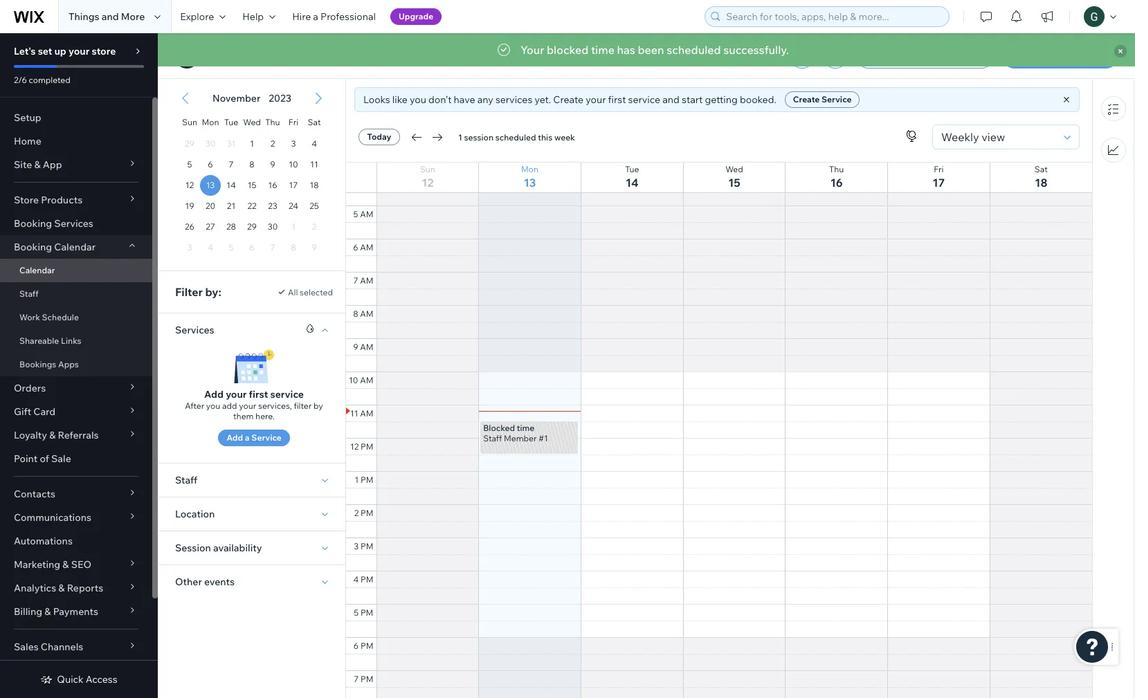 Task type: locate. For each thing, give the bounding box(es) containing it.
booked.
[[740, 93, 777, 106]]

am up '6 am'
[[360, 209, 374, 220]]

5 inside row group
[[187, 159, 192, 170]]

sat
[[308, 117, 321, 127], [1035, 164, 1048, 175]]

am for 9 am
[[360, 342, 374, 352]]

seo
[[71, 559, 91, 571]]

2/6
[[14, 75, 27, 85]]

5
[[187, 159, 192, 170], [354, 209, 358, 220], [354, 608, 359, 618]]

7 pm from the top
[[361, 641, 374, 652]]

0 vertical spatial fri
[[289, 117, 299, 127]]

1 vertical spatial sun
[[420, 164, 435, 175]]

booking for booking services
[[14, 217, 52, 230]]

am up the 12 pm
[[360, 409, 374, 419]]

0 vertical spatial services
[[54, 217, 93, 230]]

27
[[206, 222, 215, 232]]

has
[[617, 43, 636, 57]]

things and more
[[69, 10, 145, 23]]

am down 7 am
[[360, 309, 374, 319]]

2 for 2 pm
[[354, 508, 359, 519]]

10 up 24
[[289, 159, 298, 170]]

6
[[208, 159, 213, 170], [353, 242, 358, 253], [354, 641, 359, 652]]

3 up 4 pm
[[354, 542, 359, 552]]

2 horizontal spatial 1
[[458, 132, 462, 142]]

6 up monday, november 13, 2023 cell
[[208, 159, 213, 170]]

billing
[[14, 606, 42, 618]]

hire
[[292, 10, 311, 23]]

a inside button
[[245, 433, 250, 443]]

wed 15
[[726, 164, 744, 190]]

1 vertical spatial mon
[[521, 164, 539, 175]]

0 horizontal spatial 8
[[250, 159, 255, 170]]

thu 16
[[830, 164, 844, 190]]

4 up 25
[[312, 138, 317, 149]]

reports
[[67, 582, 103, 595]]

8 up 22
[[250, 159, 255, 170]]

& for marketing
[[63, 559, 69, 571]]

booking calendar button
[[0, 235, 152, 259]]

& for billing
[[45, 606, 51, 618]]

12 for 12 pm
[[350, 442, 359, 452]]

0 vertical spatial 10
[[289, 159, 298, 170]]

13 up 20
[[206, 180, 215, 190]]

help button
[[234, 0, 284, 33]]

1 vertical spatial time
[[517, 423, 535, 433]]

0 vertical spatial add
[[204, 388, 224, 401]]

0 vertical spatial 2
[[271, 138, 275, 149]]

7 down '6 am'
[[354, 276, 358, 286]]

mon
[[202, 117, 219, 127], [521, 164, 539, 175]]

menu
[[1093, 88, 1134, 171]]

orders
[[14, 382, 46, 395]]

11 for 11
[[310, 159, 318, 170]]

pm up 2 pm
[[361, 475, 374, 485]]

10 up 11 am
[[349, 375, 358, 386]]

6 pm from the top
[[361, 608, 374, 618]]

& left reports
[[58, 582, 65, 595]]

pm down 2 pm
[[361, 542, 374, 552]]

0 horizontal spatial grid
[[167, 80, 337, 271]]

staff link
[[0, 283, 152, 306]]

scheduled
[[667, 43, 721, 57], [496, 132, 536, 142]]

hire a professional link
[[284, 0, 384, 33]]

after
[[185, 401, 204, 411]]

11
[[310, 159, 318, 170], [350, 409, 358, 419]]

0 horizontal spatial thu
[[265, 117, 280, 127]]

2 vertical spatial 5
[[354, 608, 359, 618]]

2 horizontal spatial 12
[[422, 176, 434, 190]]

0 vertical spatial service
[[822, 94, 852, 105]]

0 vertical spatial 9
[[270, 159, 275, 170]]

pm for 7 pm
[[361, 674, 374, 685]]

pm up 6 pm
[[361, 608, 374, 618]]

am for 7 am
[[360, 276, 374, 286]]

6 am from the top
[[360, 375, 374, 386]]

0 vertical spatial staff
[[19, 289, 39, 299]]

0 horizontal spatial create
[[554, 93, 584, 106]]

1 left session
[[458, 132, 462, 142]]

1 vertical spatial 8
[[353, 309, 358, 319]]

6 up 7 pm
[[354, 641, 359, 652]]

staff for staff link
[[19, 289, 39, 299]]

5 for 5 am
[[354, 209, 358, 220]]

0 vertical spatial sun
[[182, 117, 197, 127]]

service up 'here.'
[[270, 388, 304, 401]]

row containing blocked time
[[346, 39, 1093, 699]]

row
[[346, 39, 1093, 699], [179, 109, 325, 134], [179, 134, 325, 154], [179, 154, 325, 175], [346, 163, 1093, 193], [179, 175, 325, 196], [179, 196, 325, 217], [179, 217, 325, 238], [179, 238, 325, 258]]

sun
[[182, 117, 197, 127], [420, 164, 435, 175]]

1 horizontal spatial first
[[608, 93, 626, 106]]

fri inside fri 17
[[934, 164, 944, 175]]

0 horizontal spatial you
[[206, 401, 220, 411]]

1 horizontal spatial add
[[227, 433, 243, 443]]

0 vertical spatial mon
[[202, 117, 219, 127]]

& right loyalty
[[49, 429, 56, 442]]

0 horizontal spatial 12
[[185, 180, 194, 190]]

1 vertical spatial 3
[[354, 542, 359, 552]]

10 inside row
[[289, 159, 298, 170]]

let's
[[14, 45, 36, 57]]

service left start
[[628, 93, 661, 106]]

&
[[34, 159, 41, 171], [49, 429, 56, 442], [63, 559, 69, 571], [58, 582, 65, 595], [45, 606, 51, 618]]

am
[[360, 209, 374, 220], [360, 242, 374, 253], [360, 276, 374, 286], [360, 309, 374, 319], [360, 342, 374, 352], [360, 375, 374, 386], [360, 409, 374, 419]]

point
[[14, 453, 38, 465]]

1 horizontal spatial 4
[[354, 575, 359, 585]]

1 vertical spatial wed
[[726, 164, 744, 175]]

5 am from the top
[[360, 342, 374, 352]]

scheduled right been
[[667, 43, 721, 57]]

1 horizontal spatial 1
[[355, 475, 359, 485]]

pm for 2 pm
[[361, 508, 374, 519]]

4 pm from the top
[[361, 542, 374, 552]]

am down 8 am
[[360, 342, 374, 352]]

am for 8 am
[[360, 309, 374, 319]]

2 am from the top
[[360, 242, 374, 253]]

service
[[628, 93, 661, 106], [270, 388, 304, 401]]

sun for mon
[[182, 117, 197, 127]]

1 down the 12 pm
[[355, 475, 359, 485]]

your blocked time has been scheduled successfully.
[[521, 43, 789, 57]]

0 horizontal spatial 16
[[268, 180, 277, 190]]

staff up work at the left top of page
[[19, 289, 39, 299]]

don't
[[429, 93, 452, 106]]

create right yet.
[[554, 93, 584, 106]]

0 vertical spatial service
[[628, 93, 661, 106]]

0 horizontal spatial a
[[245, 433, 250, 443]]

services down the filter by:
[[175, 324, 214, 337]]

alert
[[208, 92, 296, 105]]

and left start
[[663, 93, 680, 106]]

1 horizontal spatial and
[[663, 93, 680, 106]]

1 horizontal spatial tue
[[625, 164, 639, 175]]

0 vertical spatial 7
[[229, 159, 234, 170]]

row containing 1
[[179, 134, 325, 154]]

booking down store at the left of page
[[14, 217, 52, 230]]

services down store products dropdown button
[[54, 217, 93, 230]]

4 down 3 pm
[[354, 575, 359, 585]]

1 horizontal spatial you
[[410, 93, 426, 106]]

& inside dropdown button
[[49, 429, 56, 442]]

1 horizontal spatial 13
[[524, 176, 536, 190]]

pm up 1 pm
[[361, 442, 374, 452]]

first down has
[[608, 93, 626, 106]]

and left more
[[102, 10, 119, 23]]

add inside button
[[227, 433, 243, 443]]

1 horizontal spatial services
[[175, 324, 214, 337]]

sat for sat 18
[[1035, 164, 1048, 175]]

calendar down booking services link at the top left of the page
[[54, 241, 96, 253]]

sale
[[51, 453, 71, 465]]

calendar link
[[0, 259, 152, 283]]

& right site
[[34, 159, 41, 171]]

booking
[[14, 217, 52, 230], [14, 241, 52, 253]]

8 for 8 am
[[353, 309, 358, 319]]

other events
[[175, 576, 235, 589]]

11 inside row
[[310, 159, 318, 170]]

5 pm from the top
[[361, 575, 374, 585]]

0 vertical spatial tue
[[224, 117, 238, 127]]

0 horizontal spatial services
[[54, 217, 93, 230]]

0 vertical spatial you
[[410, 93, 426, 106]]

1 vertical spatial 4
[[354, 575, 359, 585]]

1 vertical spatial you
[[206, 401, 220, 411]]

1 vertical spatial 2
[[354, 508, 359, 519]]

1 horizontal spatial 14
[[626, 176, 639, 190]]

your right up
[[69, 45, 90, 57]]

0 horizontal spatial add
[[204, 388, 224, 401]]

0 horizontal spatial sat
[[308, 117, 321, 127]]

a down them
[[245, 433, 250, 443]]

booking down booking services
[[14, 241, 52, 253]]

your
[[521, 43, 545, 57]]

1 vertical spatial 9
[[353, 342, 358, 352]]

1 horizontal spatial mon
[[521, 164, 539, 175]]

pm for 12 pm
[[361, 442, 374, 452]]

services
[[54, 217, 93, 230], [175, 324, 214, 337]]

1 am from the top
[[360, 209, 374, 220]]

looks like you don't have any services yet. create your first service and start getting booked.
[[364, 93, 777, 106]]

staff up location "button"
[[175, 474, 198, 487]]

2 inside row
[[271, 138, 275, 149]]

successfully.
[[724, 43, 789, 57]]

quick
[[57, 674, 84, 686]]

18 inside sat 18
[[1035, 176, 1048, 190]]

row group
[[167, 134, 337, 271]]

2 booking from the top
[[14, 241, 52, 253]]

1 horizontal spatial 12
[[350, 442, 359, 452]]

0 horizontal spatial mon
[[202, 117, 219, 127]]

12 pm
[[350, 442, 374, 452]]

billing & payments button
[[0, 600, 152, 624]]

pm down 6 pm
[[361, 674, 374, 685]]

13 down the 1 session scheduled this week
[[524, 176, 536, 190]]

am for 10 am
[[360, 375, 374, 386]]

scheduled left this at left top
[[496, 132, 536, 142]]

2 up 3 pm
[[354, 508, 359, 519]]

staff left member
[[483, 433, 502, 444]]

3 am from the top
[[360, 276, 374, 286]]

& right billing
[[45, 606, 51, 618]]

create right booked.
[[793, 94, 820, 105]]

5 up '6 am'
[[354, 209, 358, 220]]

1 horizontal spatial time
[[591, 43, 615, 57]]

None field
[[938, 125, 1060, 149]]

service inside add your first service after you add your services, filter by them here.
[[270, 388, 304, 401]]

1 horizontal spatial thu
[[830, 164, 844, 175]]

sat inside row
[[308, 117, 321, 127]]

7 up 21
[[229, 159, 234, 170]]

6 for 6 am
[[353, 242, 358, 253]]

row group containing 1
[[167, 134, 337, 271]]

1 down sun mon tue wed thu
[[250, 138, 254, 149]]

1 vertical spatial scheduled
[[496, 132, 536, 142]]

1 vertical spatial and
[[663, 93, 680, 106]]

explore
[[180, 10, 214, 23]]

9 am
[[353, 342, 374, 352]]

24
[[289, 201, 298, 211]]

booking inside dropdown button
[[14, 241, 52, 253]]

0 horizontal spatial 11
[[310, 159, 318, 170]]

mon down the 1 session scheduled this week
[[521, 164, 539, 175]]

1 vertical spatial 11
[[350, 409, 358, 419]]

staff inside staff link
[[19, 289, 39, 299]]

am for 11 am
[[360, 409, 374, 419]]

4 inside row group
[[312, 138, 317, 149]]

add for a
[[227, 433, 243, 443]]

calendar down the booking calendar
[[19, 265, 55, 276]]

other
[[175, 576, 202, 589]]

2 vertical spatial staff
[[175, 474, 198, 487]]

9 up 23
[[270, 159, 275, 170]]

today button
[[359, 129, 400, 145]]

you inside add your first service after you add your services, filter by them here.
[[206, 401, 220, 411]]

16 inside thu 16
[[831, 176, 843, 190]]

sun inside row
[[182, 117, 197, 127]]

9
[[270, 159, 275, 170], [353, 342, 358, 352]]

2 pm from the top
[[361, 475, 374, 485]]

2 vertical spatial 7
[[354, 674, 359, 685]]

5 pm
[[354, 608, 374, 618]]

1 horizontal spatial service
[[822, 94, 852, 105]]

point of sale link
[[0, 447, 152, 471]]

3 pm from the top
[[361, 508, 374, 519]]

3 for 3
[[291, 138, 296, 149]]

you right 'like'
[[410, 93, 426, 106]]

9 up 10 am
[[353, 342, 358, 352]]

create inside button
[[793, 94, 820, 105]]

things
[[69, 10, 99, 23]]

10 for 10
[[289, 159, 298, 170]]

0 horizontal spatial first
[[249, 388, 268, 401]]

6 up 7 am
[[353, 242, 358, 253]]

grid containing november
[[167, 80, 337, 271]]

0 vertical spatial 11
[[310, 159, 318, 170]]

this
[[538, 132, 553, 142]]

pm down 5 pm
[[361, 641, 374, 652]]

1 vertical spatial 6
[[353, 242, 358, 253]]

session
[[464, 132, 494, 142]]

1 horizontal spatial 16
[[831, 176, 843, 190]]

3 for 3 pm
[[354, 542, 359, 552]]

filter
[[175, 285, 203, 299]]

0 horizontal spatial sun
[[182, 117, 197, 127]]

18
[[1035, 176, 1048, 190], [310, 180, 319, 190]]

4 for 4 pm
[[354, 575, 359, 585]]

your up them
[[226, 388, 247, 401]]

links
[[61, 336, 81, 346]]

gift card button
[[0, 400, 152, 424]]

1 horizontal spatial create
[[793, 94, 820, 105]]

& left 'seo'
[[63, 559, 69, 571]]

services
[[496, 93, 533, 106]]

1 horizontal spatial wed
[[726, 164, 744, 175]]

5 down 4 pm
[[354, 608, 359, 618]]

6 for 6
[[208, 159, 213, 170]]

thu
[[265, 117, 280, 127], [830, 164, 844, 175]]

time left has
[[591, 43, 615, 57]]

0 horizontal spatial 1
[[250, 138, 254, 149]]

0 horizontal spatial time
[[517, 423, 535, 433]]

12 inside sun 12
[[422, 176, 434, 190]]

1 horizontal spatial 9
[[353, 342, 358, 352]]

5 up 19
[[187, 159, 192, 170]]

a for professional
[[313, 10, 319, 23]]

0 horizontal spatial service
[[252, 433, 282, 443]]

19
[[185, 201, 194, 211]]

your inside 'sidebar' element
[[69, 45, 90, 57]]

bookings apps
[[19, 359, 79, 370]]

you
[[410, 93, 426, 106], [206, 401, 220, 411]]

18 inside row group
[[310, 180, 319, 190]]

1 vertical spatial staff
[[483, 433, 502, 444]]

store
[[14, 194, 39, 206]]

1 vertical spatial add
[[227, 433, 243, 443]]

0 vertical spatial 6
[[208, 159, 213, 170]]

1 pm from the top
[[361, 442, 374, 452]]

sat for sat
[[308, 117, 321, 127]]

been
[[638, 43, 664, 57]]

13 inside mon 13
[[524, 176, 536, 190]]

8 up "9 am"
[[353, 309, 358, 319]]

2023
[[269, 92, 292, 105]]

am down "9 am"
[[360, 375, 374, 386]]

1 vertical spatial fri
[[934, 164, 944, 175]]

4 for 4
[[312, 138, 317, 149]]

2 down 2023
[[271, 138, 275, 149]]

all
[[288, 287, 298, 297]]

7 down 6 pm
[[354, 674, 359, 685]]

13
[[524, 176, 536, 190], [206, 180, 215, 190]]

0 vertical spatial 3
[[291, 138, 296, 149]]

you left add
[[206, 401, 220, 411]]

1 vertical spatial calendar
[[19, 265, 55, 276]]

first up 'here.'
[[249, 388, 268, 401]]

1 vertical spatial service
[[252, 433, 282, 443]]

add inside add your first service after you add your services, filter by them here.
[[204, 388, 224, 401]]

0 horizontal spatial 4
[[312, 138, 317, 149]]

sun 12
[[420, 164, 435, 190]]

12 for 12
[[185, 180, 194, 190]]

bookings
[[19, 359, 56, 370]]

tue
[[224, 117, 238, 127], [625, 164, 639, 175]]

0 vertical spatial scheduled
[[667, 43, 721, 57]]

& inside popup button
[[63, 559, 69, 571]]

scheduled inside your blocked time has been scheduled successfully. alert
[[667, 43, 721, 57]]

booking for booking calendar
[[14, 241, 52, 253]]

time left #1 on the left bottom of the page
[[517, 423, 535, 433]]

3 pm
[[354, 542, 374, 552]]

1 vertical spatial tue
[[625, 164, 639, 175]]

0 horizontal spatial service
[[270, 388, 304, 401]]

1 booking from the top
[[14, 217, 52, 230]]

& inside "dropdown button"
[[58, 582, 65, 595]]

pm down 1 pm
[[361, 508, 374, 519]]

communications button
[[0, 506, 152, 530]]

1 horizontal spatial grid
[[346, 39, 1093, 699]]

0 horizontal spatial 2
[[271, 138, 275, 149]]

1 for 1 pm
[[355, 475, 359, 485]]

13 inside cell
[[206, 180, 215, 190]]

fri 17
[[933, 164, 945, 190]]

1 vertical spatial first
[[249, 388, 268, 401]]

11 down 10 am
[[350, 409, 358, 419]]

1 horizontal spatial 2
[[354, 508, 359, 519]]

grid
[[346, 39, 1093, 699], [167, 80, 337, 271]]

sun mon tue wed thu
[[182, 117, 280, 127]]

8 pm from the top
[[361, 674, 374, 685]]

pm for 4 pm
[[361, 575, 374, 585]]

them
[[233, 411, 254, 422]]

9 for 9
[[270, 159, 275, 170]]

0 horizontal spatial tue
[[224, 117, 238, 127]]

a right hire on the left of page
[[313, 10, 319, 23]]

0 vertical spatial a
[[313, 10, 319, 23]]

am up 8 am
[[360, 276, 374, 286]]

Search for tools, apps, help & more... field
[[722, 7, 945, 26]]

1 horizontal spatial sat
[[1035, 164, 1048, 175]]

point of sale
[[14, 453, 71, 465]]

4 am from the top
[[360, 309, 374, 319]]

billing & payments
[[14, 606, 98, 618]]

pm
[[361, 442, 374, 452], [361, 475, 374, 485], [361, 508, 374, 519], [361, 542, 374, 552], [361, 575, 374, 585], [361, 608, 374, 618], [361, 641, 374, 652], [361, 674, 374, 685]]

17
[[933, 176, 945, 190], [289, 180, 298, 190]]

mon down november
[[202, 117, 219, 127]]

0 vertical spatial thu
[[265, 117, 280, 127]]

by:
[[205, 285, 222, 299]]

pm for 5 pm
[[361, 608, 374, 618]]

0 horizontal spatial 10
[[289, 159, 298, 170]]

3 down 2023
[[291, 138, 296, 149]]

11 up 25
[[310, 159, 318, 170]]

0 vertical spatial calendar
[[54, 241, 96, 253]]

0 horizontal spatial 3
[[291, 138, 296, 149]]

& for analytics
[[58, 582, 65, 595]]

am down 5 am
[[360, 242, 374, 253]]

sun for 12
[[420, 164, 435, 175]]

8 inside row
[[250, 159, 255, 170]]

2
[[271, 138, 275, 149], [354, 508, 359, 519]]

7 am from the top
[[360, 409, 374, 419]]

marketing
[[14, 559, 60, 571]]

1 horizontal spatial sun
[[420, 164, 435, 175]]

apps
[[58, 359, 79, 370]]

11 am
[[350, 409, 374, 419]]

pm up 5 pm
[[361, 575, 374, 585]]



Task type: vqa. For each thing, say whether or not it's contained in the screenshot.


Task type: describe. For each thing, give the bounding box(es) containing it.
a for service
[[245, 433, 250, 443]]

alert containing november
[[208, 92, 296, 105]]

6 am
[[353, 242, 374, 253]]

service inside button
[[252, 433, 282, 443]]

0 horizontal spatial and
[[102, 10, 119, 23]]

your right yet.
[[586, 93, 606, 106]]

0 horizontal spatial wed
[[243, 117, 261, 127]]

11 for 11 am
[[350, 409, 358, 419]]

#1
[[539, 433, 548, 444]]

blocked
[[483, 423, 515, 433]]

yet.
[[535, 93, 551, 106]]

booking services link
[[0, 212, 152, 235]]

site
[[14, 159, 32, 171]]

sidebar element
[[0, 33, 158, 699]]

5 for 5
[[187, 159, 192, 170]]

1 vertical spatial services
[[175, 324, 214, 337]]

add for your
[[204, 388, 224, 401]]

selected
[[300, 287, 333, 297]]

filter
[[294, 401, 312, 411]]

21
[[227, 201, 236, 211]]

site & app button
[[0, 153, 152, 177]]

other events button
[[175, 574, 235, 591]]

29
[[247, 222, 257, 232]]

5 am
[[354, 209, 374, 220]]

marketing & seo
[[14, 559, 91, 571]]

access
[[86, 674, 117, 686]]

monday, november 13, 2023 cell
[[200, 175, 221, 196]]

contacts
[[14, 488, 55, 501]]

8 am
[[353, 309, 374, 319]]

session
[[175, 542, 211, 555]]

7 for 7
[[229, 159, 234, 170]]

26
[[185, 222, 195, 232]]

staff for "staff" button on the left
[[175, 474, 198, 487]]

2 pm
[[354, 508, 374, 519]]

upgrade button
[[391, 8, 442, 25]]

hire a professional
[[292, 10, 376, 23]]

november
[[213, 92, 261, 105]]

your blocked time has been scheduled successfully. alert
[[158, 33, 1136, 66]]

gift card
[[14, 406, 56, 418]]

10 for 10 am
[[349, 375, 358, 386]]

7 for 7 pm
[[354, 674, 359, 685]]

automations
[[14, 535, 73, 548]]

pm for 1 pm
[[361, 475, 374, 485]]

pm for 6 pm
[[361, 641, 374, 652]]

services inside 'sidebar' element
[[54, 217, 93, 230]]

first inside add your first service after you add your services, filter by them here.
[[249, 388, 268, 401]]

0 horizontal spatial 15
[[248, 180, 256, 190]]

site & app
[[14, 159, 62, 171]]

row containing 5
[[179, 154, 325, 175]]

here.
[[256, 411, 275, 422]]

referrals
[[58, 429, 99, 442]]

& for loyalty
[[49, 429, 56, 442]]

staff inside blocked time staff member #1
[[483, 433, 502, 444]]

store products
[[14, 194, 83, 206]]

fri for fri 17
[[934, 164, 944, 175]]

automations link
[[0, 530, 152, 553]]

schedule
[[42, 312, 79, 323]]

time inside alert
[[591, 43, 615, 57]]

payments
[[53, 606, 98, 618]]

row containing 26
[[179, 217, 325, 238]]

session availability button
[[175, 540, 262, 557]]

blocked
[[547, 43, 589, 57]]

availability
[[213, 542, 262, 555]]

home link
[[0, 129, 152, 153]]

& for site
[[34, 159, 41, 171]]

am for 5 am
[[360, 209, 374, 220]]

5 for 5 pm
[[354, 608, 359, 618]]

shareable links
[[19, 336, 81, 346]]

professional
[[321, 10, 376, 23]]

7 for 7 am
[[354, 276, 358, 286]]

25
[[310, 201, 319, 211]]

time inside blocked time staff member #1
[[517, 423, 535, 433]]

16 inside row group
[[268, 180, 277, 190]]

add a service button
[[218, 430, 290, 447]]

15 inside wed 15
[[729, 176, 741, 190]]

0 vertical spatial first
[[608, 93, 626, 106]]

app
[[43, 159, 62, 171]]

booking calendar
[[14, 241, 96, 253]]

2 for 2
[[271, 138, 275, 149]]

mon inside row
[[202, 117, 219, 127]]

week
[[555, 132, 575, 142]]

2/6 completed
[[14, 75, 70, 85]]

0 horizontal spatial 17
[[289, 180, 298, 190]]

9 for 9 am
[[353, 342, 358, 352]]

member
[[504, 433, 537, 444]]

30
[[268, 222, 278, 232]]

all selected
[[288, 287, 333, 297]]

analytics & reports
[[14, 582, 103, 595]]

booking services
[[14, 217, 93, 230]]

add a service
[[227, 433, 282, 443]]

quick access button
[[40, 674, 117, 686]]

fri for fri
[[289, 117, 299, 127]]

loyalty & referrals
[[14, 429, 99, 442]]

staff button
[[175, 472, 198, 489]]

grid containing 12
[[346, 39, 1093, 699]]

setup
[[14, 111, 41, 124]]

10 am
[[349, 375, 374, 386]]

pm for 3 pm
[[361, 542, 374, 552]]

products
[[41, 194, 83, 206]]

14 inside tue 14
[[626, 176, 639, 190]]

thu inside row
[[265, 117, 280, 127]]

bookings apps link
[[0, 353, 152, 377]]

0 horizontal spatial 14
[[227, 180, 236, 190]]

1 pm
[[355, 475, 374, 485]]

blocked time staff member #1
[[483, 423, 548, 444]]

6 for 6 pm
[[354, 641, 359, 652]]

card
[[33, 406, 56, 418]]

1 for 1
[[250, 138, 254, 149]]

communications
[[14, 512, 91, 524]]

contacts button
[[0, 483, 152, 506]]

channels
[[41, 641, 83, 654]]

service inside button
[[822, 94, 852, 105]]

8 for 8
[[250, 159, 255, 170]]

orders button
[[0, 377, 152, 400]]

1 for 1 session scheduled this week
[[458, 132, 462, 142]]

help
[[243, 10, 264, 23]]

your right add
[[239, 401, 256, 411]]

row containing sun
[[179, 109, 325, 134]]

work schedule
[[19, 312, 79, 323]]

set
[[38, 45, 52, 57]]

completed
[[29, 75, 70, 85]]

looks
[[364, 93, 390, 106]]

work schedule link
[[0, 306, 152, 330]]

row containing 19
[[179, 196, 325, 217]]

sales channels button
[[0, 636, 152, 659]]

store products button
[[0, 188, 152, 212]]

calendar inside dropdown button
[[54, 241, 96, 253]]

1 horizontal spatial 17
[[933, 176, 945, 190]]

services,
[[258, 401, 292, 411]]

am for 6 am
[[360, 242, 374, 253]]

setup link
[[0, 106, 152, 129]]



